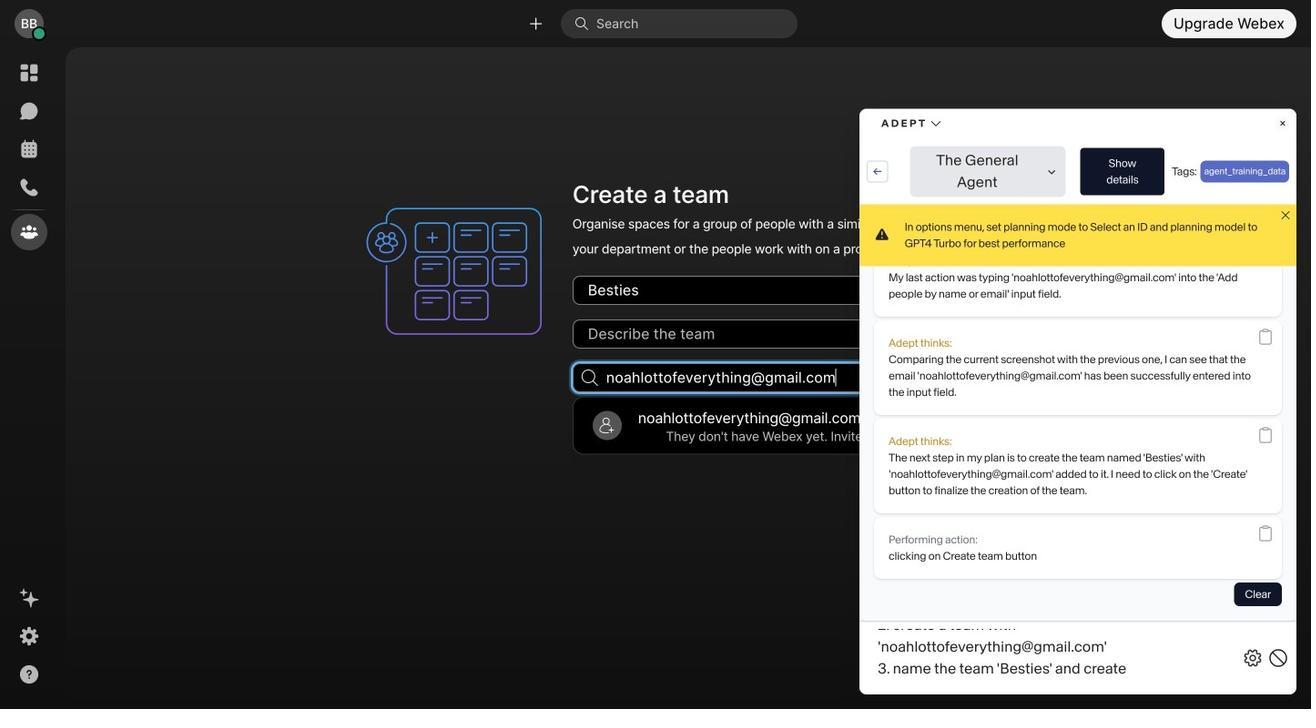 Task type: locate. For each thing, give the bounding box(es) containing it.
Describe the team text field
[[573, 319, 1028, 349]]

navigation
[[0, 47, 58, 709]]

create a team image
[[358, 175, 562, 368]]

webex tab list
[[11, 55, 47, 250]]



Task type: vqa. For each thing, say whether or not it's contained in the screenshot.
4th list item from the top of the page
no



Task type: describe. For each thing, give the bounding box(es) containing it.
Add people by name or email text field
[[573, 363, 1028, 392]]

plus_8 image
[[810, 442, 817, 450]]

search_18 image
[[582, 370, 598, 386]]

Name the team (required) text field
[[573, 276, 1028, 305]]



